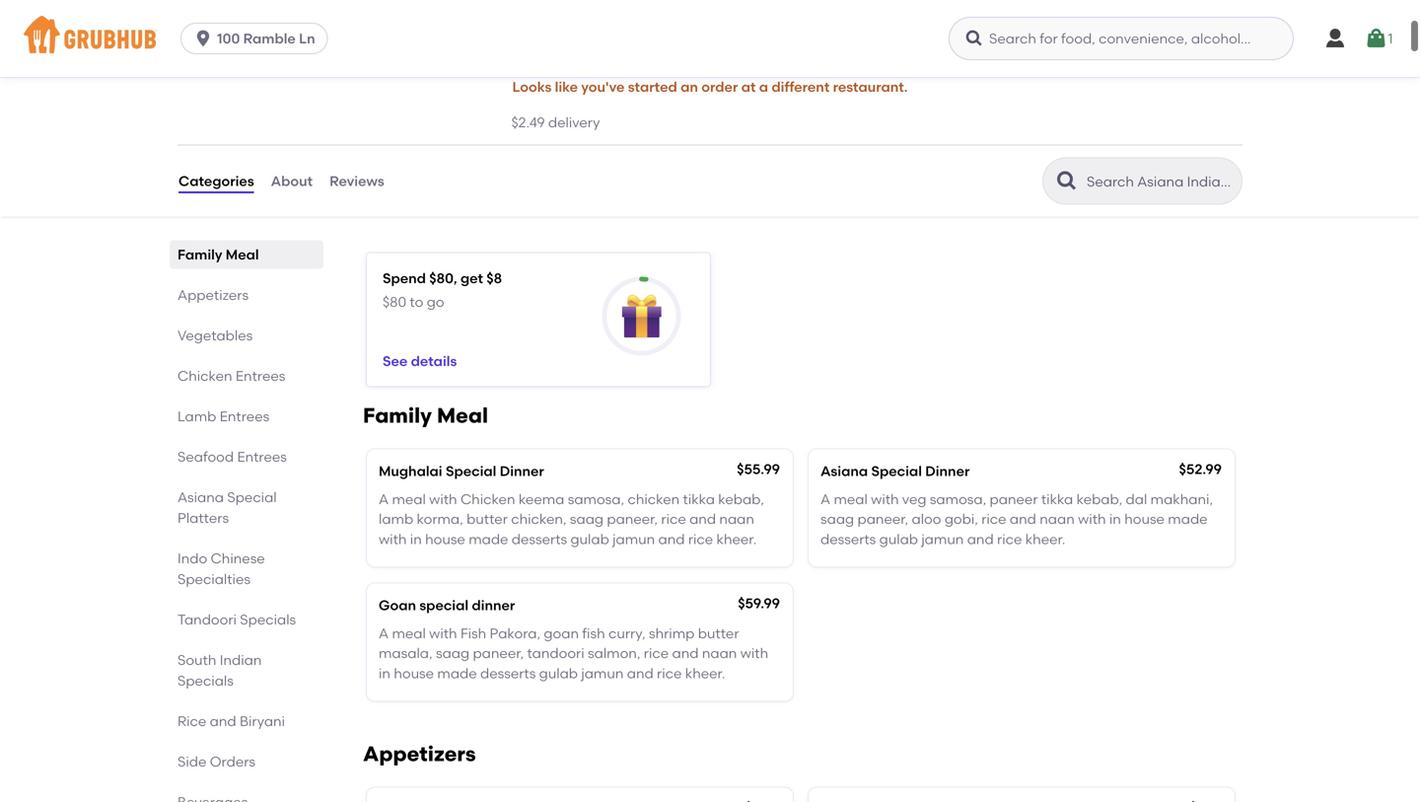 Task type: locate. For each thing, give the bounding box(es) containing it.
2 tikka from the left
[[1042, 551, 1074, 568]]

tab
[[170, 381, 324, 410], [170, 422, 324, 450], [170, 462, 324, 491]]

specials down south
[[178, 733, 234, 749]]

a inside a meal with fish pakora, goan fish curry, shrimp butter masala, saag paneer, tandoori salmon, rice and naan with in house made desserts gulab jamun and rice kheer.
[[379, 685, 389, 702]]

made down fish
[[437, 725, 477, 742]]

jamun down salmon,
[[582, 725, 624, 742]]

meal for masala,
[[392, 685, 426, 702]]

indian
[[297, 4, 397, 42], [220, 712, 262, 729]]

at
[[742, 139, 756, 155]]

0 vertical spatial family meal
[[178, 306, 259, 323]]

jamun inside a meal with chicken keema samosa, chicken tikka kebab, lamb korma, butter chicken, saag paneer, rice and naan with in house made desserts gulab jamun and rice kheer.
[[613, 591, 655, 608]]

dinner
[[500, 523, 544, 540], [926, 523, 970, 540]]

1 vertical spatial family meal
[[363, 463, 488, 488]]

1 dinner from the left
[[500, 523, 544, 540]]

butter right shrimp
[[698, 685, 739, 702]]

tandoori specials
[[178, 671, 296, 688]]

jamun down chicken
[[613, 591, 655, 608]]

gulab for $59.99
[[539, 725, 578, 742]]

paneer, down chicken
[[607, 571, 658, 588]]

gulab down the tandoori
[[539, 725, 578, 742]]

asiana indian cuisine
[[178, 4, 522, 42]]

1 vertical spatial specials
[[178, 733, 234, 749]]

2 dinner from the left
[[926, 523, 970, 540]]

saag
[[570, 571, 604, 588], [821, 571, 855, 588], [436, 705, 470, 722]]

kheer. inside a meal with fish pakora, goan fish curry, shrimp butter masala, saag paneer, tandoori salmon, rice and naan with in house made desserts gulab jamun and rice kheer.
[[685, 725, 726, 742]]

naan for $59.99
[[702, 705, 737, 722]]

dinner up keema
[[500, 523, 544, 540]]

jamun down aloo
[[922, 591, 964, 608]]

1 horizontal spatial indian
[[297, 4, 397, 42]]

naan inside a meal with chicken keema samosa, chicken tikka kebab, lamb korma, butter chicken, saag paneer, rice and naan with in house made desserts gulab jamun and rice kheer.
[[720, 571, 755, 588]]

samosa, right keema
[[568, 551, 625, 568]]

desserts inside a meal with fish pakora, goan fish curry, shrimp butter masala, saag paneer, tandoori salmon, rice and naan with in house made desserts gulab jamun and rice kheer.
[[481, 725, 536, 742]]

meal down asiana special dinner
[[834, 551, 868, 568]]

a for a meal with fish pakora, goan fish curry, shrimp butter masala, saag paneer, tandoori salmon, rice and naan with in house made desserts gulab jamun and rice kheer.
[[379, 685, 389, 702]]

tikka right paneer at bottom
[[1042, 551, 1074, 568]]

kheer. inside a meal with chicken keema samosa, chicken tikka kebab, lamb korma, butter chicken, saag paneer, rice and naan with in house made desserts gulab jamun and rice kheer.
[[717, 591, 757, 608]]

family up appetizers
[[178, 306, 222, 323]]

kheer.
[[717, 591, 757, 608], [1026, 591, 1066, 608], [685, 725, 726, 742]]

about button
[[270, 206, 314, 277]]

and
[[690, 571, 716, 588], [1010, 571, 1037, 588], [659, 591, 685, 608], [968, 591, 994, 608], [672, 705, 699, 722], [627, 725, 654, 742], [210, 773, 236, 790]]

100 ramble ln
[[217, 30, 315, 47]]

0 vertical spatial asiana
[[178, 4, 289, 42]]

0 vertical spatial in
[[1110, 571, 1122, 588]]

1 samosa, from the left
[[568, 551, 625, 568]]

2 vertical spatial tab
[[170, 462, 324, 491]]

house down dal
[[1125, 571, 1165, 588]]

special down entrees
[[227, 549, 277, 566]]

1 vertical spatial meal
[[437, 463, 488, 488]]

made inside a meal with chicken keema samosa, chicken tikka kebab, lamb korma, butter chicken, saag paneer, rice and naan with in house made desserts gulab jamun and rice kheer.
[[469, 591, 509, 608]]

dinner
[[472, 657, 515, 674]]

naan for $55.99
[[720, 571, 755, 588]]

0 horizontal spatial in
[[379, 725, 391, 742]]

saag down fish
[[436, 705, 470, 722]]

a meal with veg samosa, paneer tikka kebab, dal makhani, saag paneer, aloo gobi, rice and naan with in house made desserts gulab jamun and rice kheer.
[[821, 551, 1214, 608]]

0 vertical spatial tab
[[170, 381, 324, 410]]

a
[[379, 551, 389, 568], [821, 551, 831, 568], [379, 685, 389, 702]]

seafood
[[178, 509, 234, 525]]

0 horizontal spatial tikka
[[683, 551, 715, 568]]

meal inside a meal with veg samosa, paneer tikka kebab, dal makhani, saag paneer, aloo gobi, rice and naan with in house made desserts gulab jamun and rice kheer.
[[834, 551, 868, 568]]

gulab inside a meal with fish pakora, goan fish curry, shrimp butter masala, saag paneer, tandoori salmon, rice and naan with in house made desserts gulab jamun and rice kheer.
[[539, 725, 578, 742]]

looks like you've started an order at a different restaurant.
[[513, 139, 908, 155]]

93
[[299, 83, 315, 100]]

reviews
[[330, 233, 385, 249]]

a inside a meal with veg samosa, paneer tikka kebab, dal makhani, saag paneer, aloo gobi, rice and naan with in house made desserts gulab jamun and rice kheer.
[[821, 551, 831, 568]]

1 vertical spatial in
[[410, 591, 422, 608]]

food
[[252, 83, 283, 100]]

categories button
[[178, 206, 255, 277]]

a down asiana special dinner
[[821, 551, 831, 568]]

rice and biryani
[[178, 773, 285, 790]]

indian up on
[[297, 4, 397, 42]]

1 horizontal spatial paneer,
[[607, 571, 658, 588]]

dinner up veg
[[926, 523, 970, 540]]

0 horizontal spatial family
[[178, 306, 222, 323]]

in inside a meal with chicken keema samosa, chicken tikka kebab, lamb korma, butter chicken, saag paneer, rice and naan with in house made desserts gulab jamun and rice kheer.
[[410, 591, 422, 608]]

family down see
[[363, 463, 432, 488]]

1 horizontal spatial order
[[702, 139, 738, 155]]

house inside a meal with fish pakora, goan fish curry, shrimp butter masala, saag paneer, tandoori salmon, rice and naan with in house made desserts gulab jamun and rice kheer.
[[394, 725, 434, 742]]

ln
[[299, 30, 315, 47]]

1 horizontal spatial kebab,
[[1077, 551, 1123, 568]]

special up chicken
[[446, 523, 497, 540]]

indo
[[178, 610, 207, 627]]

house inside a meal with chicken keema samosa, chicken tikka kebab, lamb korma, butter chicken, saag paneer, rice and naan with in house made desserts gulab jamun and rice kheer.
[[425, 591, 466, 608]]

see details
[[383, 413, 457, 430]]

started
[[628, 139, 678, 155]]

kheer. down shrimp
[[685, 725, 726, 742]]

biryani
[[240, 773, 285, 790]]

butter down chicken
[[467, 571, 508, 588]]

kebab, inside a meal with chicken keema samosa, chicken tikka kebab, lamb korma, butter chicken, saag paneer, rice and naan with in house made desserts gulab jamun and rice kheer.
[[719, 551, 764, 568]]

2 horizontal spatial paneer,
[[858, 571, 909, 588]]

salmon,
[[588, 705, 641, 722]]

2 vertical spatial house
[[394, 725, 434, 742]]

order
[[544, 83, 580, 100], [702, 139, 738, 155]]

kebab, down $55.99
[[719, 551, 764, 568]]

paneer, down veg
[[858, 571, 909, 588]]

0 horizontal spatial dinner
[[500, 523, 544, 540]]

a up masala,
[[379, 685, 389, 702]]

0 horizontal spatial special
[[227, 549, 277, 566]]

dinner for keema
[[500, 523, 544, 540]]

samosa, inside a meal with chicken keema samosa, chicken tikka kebab, lamb korma, butter chicken, saag paneer, rice and naan with in house made desserts gulab jamun and rice kheer.
[[568, 551, 625, 568]]

reward icon image
[[620, 355, 664, 398]]

0 horizontal spatial specials
[[178, 733, 234, 749]]

1 vertical spatial house
[[425, 591, 466, 608]]

meal
[[226, 306, 259, 323], [437, 463, 488, 488]]

indian down tandoori specials
[[220, 712, 262, 729]]

0 vertical spatial butter
[[467, 571, 508, 588]]

in inside a meal with fish pakora, goan fish curry, shrimp butter masala, saag paneer, tandoori salmon, rice and naan with in house made desserts gulab jamun and rice kheer.
[[379, 725, 391, 742]]

order right 'correct'
[[544, 83, 580, 100]]

jamun inside a meal with fish pakora, goan fish curry, shrimp butter masala, saag paneer, tandoori salmon, rice and naan with in house made desserts gulab jamun and rice kheer.
[[582, 725, 624, 742]]

made down chicken
[[469, 591, 509, 608]]

1 horizontal spatial tikka
[[1042, 551, 1074, 568]]

paneer,
[[607, 571, 658, 588], [858, 571, 909, 588], [473, 705, 524, 722]]

gulab up fish
[[571, 591, 610, 608]]

2 horizontal spatial special
[[872, 523, 922, 540]]

saag right chicken,
[[570, 571, 604, 588]]

0 horizontal spatial samosa,
[[568, 551, 625, 568]]

1 button
[[1365, 21, 1394, 56]]

meal inside a meal with fish pakora, goan fish curry, shrimp butter masala, saag paneer, tandoori salmon, rice and naan with in house made desserts gulab jamun and rice kheer.
[[392, 685, 426, 702]]

family meal up appetizers
[[178, 306, 259, 323]]

chicken,
[[511, 571, 567, 588]]

special up veg
[[872, 523, 922, 540]]

2 kebab, from the left
[[1077, 551, 1123, 568]]

2 horizontal spatial saag
[[821, 571, 855, 588]]

specials
[[240, 671, 296, 688], [178, 733, 234, 749]]

made down makhani, in the bottom of the page
[[1168, 571, 1208, 588]]

1 horizontal spatial specials
[[240, 671, 296, 688]]

$80 to go
[[383, 354, 445, 371]]

family meal
[[178, 306, 259, 323], [363, 463, 488, 488]]

saag inside a meal with fish pakora, goan fish curry, shrimp butter masala, saag paneer, tandoori salmon, rice and naan with in house made desserts gulab jamun and rice kheer.
[[436, 705, 470, 722]]

asiana
[[178, 4, 289, 42], [821, 523, 868, 540], [178, 549, 224, 566]]

meal up lamb
[[392, 551, 426, 568]]

3 tab from the top
[[170, 462, 324, 491]]

2 horizontal spatial in
[[1110, 571, 1122, 588]]

house down korma, at the left bottom
[[425, 591, 466, 608]]

1 horizontal spatial special
[[446, 523, 497, 540]]

house down masala,
[[394, 725, 434, 742]]

desserts down asiana special dinner
[[821, 591, 876, 608]]

in inside a meal with veg samosa, paneer tikka kebab, dal makhani, saag paneer, aloo gobi, rice and naan with in house made desserts gulab jamun and rice kheer.
[[1110, 571, 1122, 588]]

0 horizontal spatial butter
[[467, 571, 508, 588]]

specials right tandoori
[[240, 671, 296, 688]]

asiana up good
[[178, 4, 289, 42]]

1 vertical spatial asiana
[[821, 523, 868, 540]]

made inside a meal with veg samosa, paneer tikka kebab, dal makhani, saag paneer, aloo gobi, rice and naan with in house made desserts gulab jamun and rice kheer.
[[1168, 571, 1208, 588]]

family
[[178, 306, 222, 323], [363, 463, 432, 488]]

0 horizontal spatial paneer,
[[473, 705, 524, 722]]

tikka right chicken
[[683, 551, 715, 568]]

saag inside a meal with chicken keema samosa, chicken tikka kebab, lamb korma, butter chicken, saag paneer, rice and naan with in house made desserts gulab jamun and rice kheer.
[[570, 571, 604, 588]]

house inside a meal with veg samosa, paneer tikka kebab, dal makhani, saag paneer, aloo gobi, rice and naan with in house made desserts gulab jamun and rice kheer.
[[1125, 571, 1165, 588]]

order inside looks like you've started an order at a different restaurant. button
[[702, 139, 738, 155]]

0 horizontal spatial saag
[[436, 705, 470, 722]]

asiana right $55.99
[[821, 523, 868, 540]]

0 vertical spatial house
[[1125, 571, 1165, 588]]

meal for saag
[[834, 551, 868, 568]]

0 vertical spatial family
[[178, 306, 222, 323]]

$80
[[383, 354, 407, 371]]

0 horizontal spatial indian
[[220, 712, 262, 729]]

tikka inside a meal with veg samosa, paneer tikka kebab, dal makhani, saag paneer, aloo gobi, rice and naan with in house made desserts gulab jamun and rice kheer.
[[1042, 551, 1074, 568]]

mughalai special dinner
[[379, 523, 544, 540]]

tandoori
[[178, 671, 237, 688]]

desserts down pakora,
[[481, 725, 536, 742]]

2 vertical spatial in
[[379, 725, 391, 742]]

a meal with chicken keema samosa, chicken tikka kebab, lamb korma, butter chicken, saag paneer, rice and naan with in house made desserts gulab jamun and rice kheer.
[[379, 551, 764, 608]]

see
[[383, 413, 408, 430]]

1 horizontal spatial butter
[[698, 685, 739, 702]]

gulab
[[571, 591, 610, 608], [880, 591, 919, 608], [539, 725, 578, 742]]

0 vertical spatial indian
[[297, 4, 397, 42]]

veg
[[903, 551, 927, 568]]

1 tikka from the left
[[683, 551, 715, 568]]

1 vertical spatial order
[[702, 139, 738, 155]]

chicken
[[461, 551, 516, 568]]

1 vertical spatial made
[[469, 591, 509, 608]]

svg image inside 1 button
[[1365, 27, 1389, 50]]

a inside a meal with chicken keema samosa, chicken tikka kebab, lamb korma, butter chicken, saag paneer, rice and naan with in house made desserts gulab jamun and rice kheer.
[[379, 551, 389, 568]]

a up lamb
[[379, 551, 389, 568]]

like
[[555, 139, 578, 155]]

family meal down see details button
[[363, 463, 488, 488]]

1 vertical spatial tab
[[170, 422, 324, 450]]

0 horizontal spatial kebab,
[[719, 551, 764, 568]]

svg image inside 100 ramble ln "button"
[[193, 29, 213, 48]]

2 samosa, from the left
[[930, 551, 987, 568]]

asiana up platters
[[178, 549, 224, 566]]

2 vertical spatial asiana
[[178, 549, 224, 566]]

1 horizontal spatial family
[[363, 463, 432, 488]]

reviews button
[[329, 206, 386, 277]]

1 horizontal spatial in
[[410, 591, 422, 608]]

kheer. down paneer at bottom
[[1026, 591, 1066, 608]]

desserts inside a meal with chicken keema samosa, chicken tikka kebab, lamb korma, butter chicken, saag paneer, rice and naan with in house made desserts gulab jamun and rice kheer.
[[512, 591, 567, 608]]

asiana inside asiana special platters
[[178, 549, 224, 566]]

1 horizontal spatial dinner
[[926, 523, 970, 540]]

1 horizontal spatial saag
[[570, 571, 604, 588]]

0 horizontal spatial meal
[[226, 306, 259, 323]]

meal up appetizers
[[226, 306, 259, 323]]

desserts inside a meal with veg samosa, paneer tikka kebab, dal makhani, saag paneer, aloo gobi, rice and naan with in house made desserts gulab jamun and rice kheer.
[[821, 591, 876, 608]]

1 kebab, from the left
[[719, 551, 764, 568]]

in
[[1110, 571, 1122, 588], [410, 591, 422, 608], [379, 725, 391, 742]]

house
[[1125, 571, 1165, 588], [425, 591, 466, 608], [394, 725, 434, 742]]

1 horizontal spatial samosa,
[[930, 551, 987, 568]]

meal up the mughalai special dinner
[[437, 463, 488, 488]]

order left at
[[702, 139, 738, 155]]

0 vertical spatial made
[[1168, 571, 1208, 588]]

with
[[429, 551, 457, 568], [871, 551, 899, 568], [1079, 571, 1107, 588], [379, 591, 407, 608], [429, 685, 457, 702], [741, 705, 769, 722]]

correct order
[[489, 83, 580, 100]]

asiana for asiana special platters
[[178, 549, 224, 566]]

paneer, down pakora,
[[473, 705, 524, 722]]

delivery
[[389, 83, 440, 100]]

desserts for butter
[[481, 725, 536, 742]]

naan inside a meal with fish pakora, goan fish curry, shrimp butter masala, saag paneer, tandoori salmon, rice and naan with in house made desserts gulab jamun and rice kheer.
[[702, 705, 737, 722]]

kebab,
[[719, 551, 764, 568], [1077, 551, 1123, 568]]

paneer, inside a meal with fish pakora, goan fish curry, shrimp butter masala, saag paneer, tandoori salmon, rice and naan with in house made desserts gulab jamun and rice kheer.
[[473, 705, 524, 722]]

see details button
[[383, 404, 457, 439]]

0 horizontal spatial family meal
[[178, 306, 259, 323]]

korma,
[[417, 571, 463, 588]]

indian inside the 'south indian specials'
[[220, 712, 262, 729]]

south indian specials
[[178, 712, 262, 749]]

0 vertical spatial order
[[544, 83, 580, 100]]

2 vertical spatial made
[[437, 725, 477, 742]]

1 vertical spatial butter
[[698, 685, 739, 702]]

specialties
[[178, 631, 251, 648]]

kebab, left dal
[[1077, 551, 1123, 568]]

desserts down chicken,
[[512, 591, 567, 608]]

gobi,
[[945, 571, 979, 588]]

made for a meal with chicken keema samosa, chicken tikka kebab, lamb korma, butter chicken, saag paneer, rice and naan with in house made desserts gulab jamun and rice kheer.
[[469, 591, 509, 608]]

correct
[[489, 83, 541, 100]]

kheer. up $59.99
[[717, 591, 757, 608]]

gulab down aloo
[[880, 591, 919, 608]]

100
[[217, 30, 240, 47]]

specials inside the 'south indian specials'
[[178, 733, 234, 749]]

butter inside a meal with fish pakora, goan fish curry, shrimp butter masala, saag paneer, tandoori salmon, rice and naan with in house made desserts gulab jamun and rice kheer.
[[698, 685, 739, 702]]

tikka
[[683, 551, 715, 568], [1042, 551, 1074, 568]]

1 vertical spatial indian
[[220, 712, 262, 729]]

meal inside a meal with chicken keema samosa, chicken tikka kebab, lamb korma, butter chicken, saag paneer, rice and naan with in house made desserts gulab jamun and rice kheer.
[[392, 551, 426, 568]]

svg image
[[1324, 27, 1348, 50], [1365, 27, 1389, 50], [193, 29, 213, 48], [965, 29, 985, 48]]

gulab inside a meal with chicken keema samosa, chicken tikka kebab, lamb korma, butter chicken, saag paneer, rice and naan with in house made desserts gulab jamun and rice kheer.
[[571, 591, 610, 608]]

samosa, up gobi,
[[930, 551, 987, 568]]

details
[[411, 413, 457, 430]]

saag down asiana special dinner
[[821, 571, 855, 588]]

curry,
[[609, 685, 646, 702]]

kebab, inside a meal with veg samosa, paneer tikka kebab, dal makhani, saag paneer, aloo gobi, rice and naan with in house made desserts gulab jamun and rice kheer.
[[1077, 551, 1123, 568]]

2 tab from the top
[[170, 422, 324, 450]]

butter
[[467, 571, 508, 588], [698, 685, 739, 702]]

1 horizontal spatial meal
[[437, 463, 488, 488]]

dinner for samosa,
[[926, 523, 970, 540]]

0 vertical spatial specials
[[240, 671, 296, 688]]

meal up masala,
[[392, 685, 426, 702]]

made inside a meal with fish pakora, goan fish curry, shrimp butter masala, saag paneer, tandoori salmon, rice and naan with in house made desserts gulab jamun and rice kheer.
[[437, 725, 477, 742]]

0 vertical spatial meal
[[226, 306, 259, 323]]

about
[[271, 233, 313, 249]]



Task type: vqa. For each thing, say whether or not it's contained in the screenshot.
Choose a second protein's Tofu
no



Task type: describe. For each thing, give the bounding box(es) containing it.
a for a meal with chicken keema samosa, chicken tikka kebab, lamb korma, butter chicken, saag paneer, rice and naan with in house made desserts gulab jamun and rice kheer.
[[379, 551, 389, 568]]

makhani,
[[1151, 551, 1214, 568]]

goan
[[544, 685, 579, 702]]

100 ramble ln button
[[181, 23, 336, 54]]

desserts for lamb
[[512, 591, 567, 608]]

a for a meal with veg samosa, paneer tikka kebab, dal makhani, saag paneer, aloo gobi, rice and naan with in house made desserts gulab jamun and rice kheer.
[[821, 551, 831, 568]]

main navigation navigation
[[0, 0, 1421, 77]]

dal
[[1126, 551, 1148, 568]]

restaurant.
[[833, 139, 908, 155]]

asiana special dinner
[[821, 523, 970, 540]]

1 horizontal spatial family meal
[[363, 463, 488, 488]]

special
[[420, 657, 469, 674]]

96
[[456, 83, 472, 100]]

a meal with fish pakora, goan fish curry, shrimp butter masala, saag paneer, tandoori salmon, rice and naan with in house made desserts gulab jamun and rice kheer.
[[379, 685, 769, 742]]

indian for specials
[[220, 712, 262, 729]]

time
[[355, 83, 385, 100]]

goan
[[379, 657, 416, 674]]

on time delivery
[[332, 83, 440, 100]]

shrimp
[[649, 685, 695, 702]]

naan inside a meal with veg samosa, paneer tikka kebab, dal makhani, saag paneer, aloo gobi, rice and naan with in house made desserts gulab jamun and rice kheer.
[[1040, 571, 1075, 588]]

a
[[759, 139, 769, 155]]

pakora,
[[490, 685, 541, 702]]

to
[[410, 354, 424, 371]]

mughalai
[[379, 523, 443, 540]]

categories
[[179, 233, 254, 249]]

house for a meal with chicken keema samosa, chicken tikka kebab, lamb korma, butter chicken, saag paneer, rice and naan with in house made desserts gulab jamun and rice kheer.
[[425, 591, 466, 608]]

keema
[[519, 551, 565, 568]]

tikka inside a meal with chicken keema samosa, chicken tikka kebab, lamb korma, butter chicken, saag paneer, rice and naan with in house made desserts gulab jamun and rice kheer.
[[683, 551, 715, 568]]

asiana for asiana indian cuisine
[[178, 4, 289, 42]]

special inside asiana special platters
[[227, 549, 277, 566]]

rice
[[178, 773, 207, 790]]

Search for food, convenience, alcohol... search field
[[949, 17, 1294, 60]]

butter inside a meal with chicken keema samosa, chicken tikka kebab, lamb korma, butter chicken, saag paneer, rice and naan with in house made desserts gulab jamun and rice kheer.
[[467, 571, 508, 588]]

kheer. for $59.99
[[685, 725, 726, 742]]

on
[[332, 83, 352, 100]]

looks
[[513, 139, 552, 155]]

fish
[[582, 685, 605, 702]]

$55.99
[[737, 521, 780, 538]]

paneer, inside a meal with chicken keema samosa, chicken tikka kebab, lamb korma, butter chicken, saag paneer, rice and naan with in house made desserts gulab jamun and rice kheer.
[[607, 571, 658, 588]]

1 tab from the top
[[170, 381, 324, 410]]

asiana for asiana special dinner
[[821, 523, 868, 540]]

good
[[211, 83, 249, 100]]

gulab for $55.99
[[571, 591, 610, 608]]

lamb
[[379, 571, 414, 588]]

tandoori
[[527, 705, 585, 722]]

different
[[772, 139, 830, 155]]

good food
[[211, 83, 283, 100]]

$59.99
[[738, 655, 780, 672]]

paneer, inside a meal with veg samosa, paneer tikka kebab, dal makhani, saag paneer, aloo gobi, rice and naan with in house made desserts gulab jamun and rice kheer.
[[858, 571, 909, 588]]

1
[[1389, 30, 1394, 47]]

ramble
[[243, 30, 296, 47]]

special for veg
[[872, 523, 922, 540]]

appetizers
[[178, 347, 249, 364]]

paneer
[[990, 551, 1038, 568]]

saag inside a meal with veg samosa, paneer tikka kebab, dal makhani, saag paneer, aloo gobi, rice and naan with in house made desserts gulab jamun and rice kheer.
[[821, 571, 855, 588]]

fish
[[461, 685, 487, 702]]

seafood entrees
[[178, 509, 287, 525]]

kheer. inside a meal with veg samosa, paneer tikka kebab, dal makhani, saag paneer, aloo gobi, rice and naan with in house made desserts gulab jamun and rice kheer.
[[1026, 591, 1066, 608]]

jamun inside a meal with veg samosa, paneer tikka kebab, dal makhani, saag paneer, aloo gobi, rice and naan with in house made desserts gulab jamun and rice kheer.
[[922, 591, 964, 608]]

meal for korma,
[[392, 551, 426, 568]]

go
[[427, 354, 445, 371]]

entrees
[[237, 509, 287, 525]]

kheer. for $55.99
[[717, 591, 757, 608]]

asiana special platters
[[178, 549, 277, 587]]

an
[[681, 139, 698, 155]]

samosa, inside a meal with veg samosa, paneer tikka kebab, dal makhani, saag paneer, aloo gobi, rice and naan with in house made desserts gulab jamun and rice kheer.
[[930, 551, 987, 568]]

aloo
[[912, 571, 942, 588]]

indian for cuisine
[[297, 4, 397, 42]]

$52.99
[[1180, 521, 1222, 538]]

looks like you've started an order at a different restaurant. button
[[512, 125, 909, 169]]

special for chicken
[[446, 523, 497, 540]]

0 horizontal spatial order
[[544, 83, 580, 100]]

goan special dinner
[[379, 657, 515, 674]]

made for a meal with fish pakora, goan fish curry, shrimp butter masala, saag paneer, tandoori salmon, rice and naan with in house made desserts gulab jamun and rice kheer.
[[437, 725, 477, 742]]

platters
[[178, 570, 229, 587]]

south
[[178, 712, 216, 729]]

masala,
[[379, 705, 433, 722]]

1 vertical spatial family
[[363, 463, 432, 488]]

jamun for $55.99
[[613, 591, 655, 608]]

you've
[[581, 139, 625, 155]]

in for a meal with fish pakora, goan fish curry, shrimp butter masala, saag paneer, tandoori salmon, rice and naan with in house made desserts gulab jamun and rice kheer.
[[379, 725, 391, 742]]

chinese
[[211, 610, 265, 627]]

jamun for $59.99
[[582, 725, 624, 742]]

in for a meal with chicken keema samosa, chicken tikka kebab, lamb korma, butter chicken, saag paneer, rice and naan with in house made desserts gulab jamun and rice kheer.
[[410, 591, 422, 608]]

house for a meal with fish pakora, goan fish curry, shrimp butter masala, saag paneer, tandoori salmon, rice and naan with in house made desserts gulab jamun and rice kheer.
[[394, 725, 434, 742]]

88
[[178, 83, 194, 100]]

cuisine
[[404, 4, 522, 42]]

indo chinese specialties
[[178, 610, 265, 648]]

gulab inside a meal with veg samosa, paneer tikka kebab, dal makhani, saag paneer, aloo gobi, rice and naan with in house made desserts gulab jamun and rice kheer.
[[880, 591, 919, 608]]

chicken
[[628, 551, 680, 568]]



